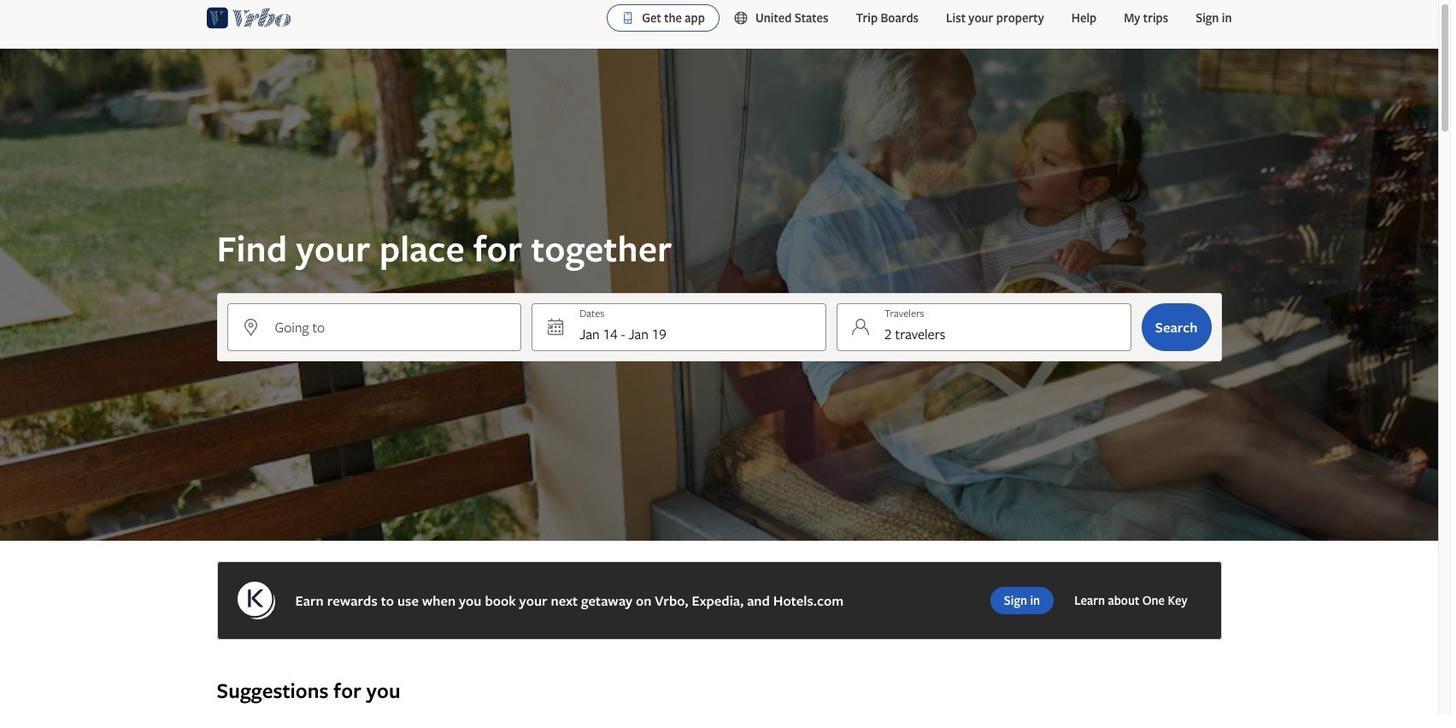 Task type: locate. For each thing, give the bounding box(es) containing it.
main content
[[0, 49, 1438, 715]]

wizard region
[[0, 49, 1438, 541]]

small image
[[733, 10, 755, 26]]



Task type: describe. For each thing, give the bounding box(es) containing it.
vrbo logo image
[[206, 4, 291, 32]]

recently viewed region
[[206, 650, 1232, 678]]

download the app button image
[[621, 11, 635, 25]]



Task type: vqa. For each thing, say whether or not it's contained in the screenshot.
vrbo logo
yes



